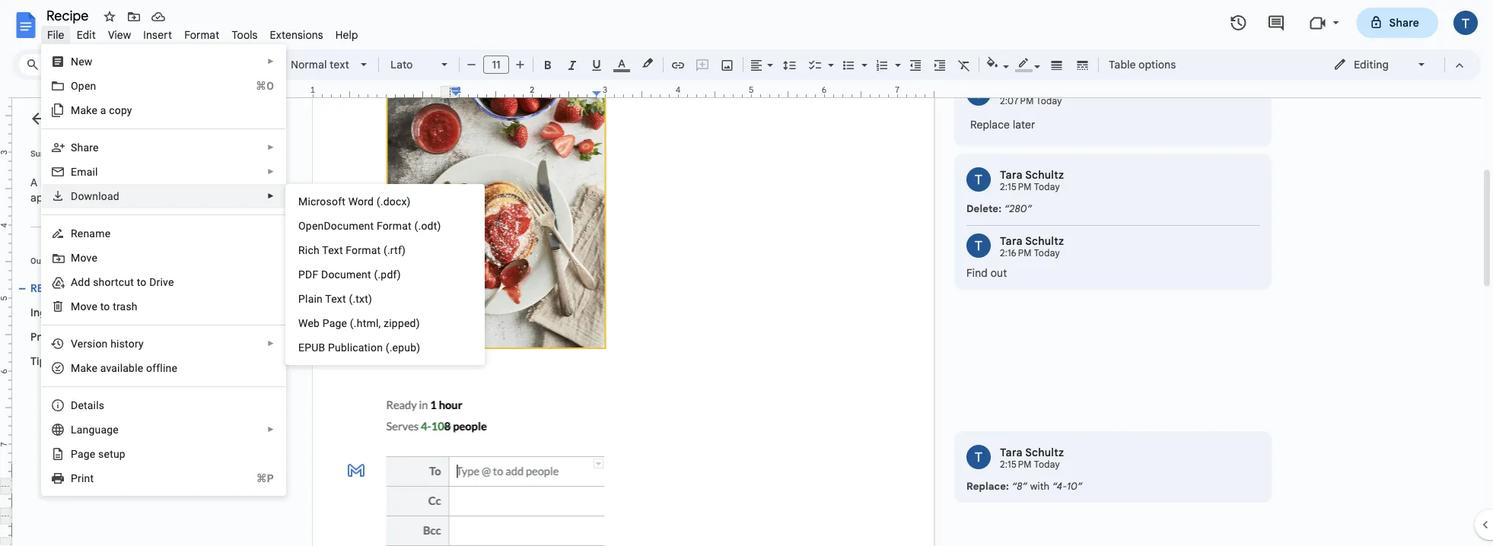 Task type: vqa. For each thing, say whether or not it's contained in the screenshot.


Task type: describe. For each thing, give the bounding box(es) containing it.
tara schultz 2:15 pm today for delete: "280"
[[1001, 169, 1065, 193]]

ownload
[[78, 190, 119, 203]]

c
[[109, 104, 115, 117]]

insert
[[143, 28, 172, 41]]

1
[[310, 85, 315, 95]]

insert menu item
[[137, 26, 178, 44]]

pendocument
[[306, 220, 374, 232]]

pdf document (.pdf) p element
[[298, 268, 406, 281]]

(.odt)
[[415, 220, 441, 232]]

2:16 pm
[[1001, 248, 1032, 260]]

tara schultz image
[[967, 168, 991, 192]]

)
[[407, 195, 411, 208]]

make a copy c element
[[71, 104, 137, 117]]

2:15 pm for "8"
[[1001, 460, 1032, 471]]

rename r element
[[71, 227, 115, 240]]

r ich text format (.rtf)
[[298, 244, 406, 257]]

t
[[325, 293, 331, 305]]

1 vertical spatial h
[[111, 338, 117, 350]]

df
[[305, 268, 319, 281]]

share
[[1390, 16, 1420, 29]]

file menu item
[[41, 26, 71, 44]]

version
[[71, 338, 108, 350]]

main toolbar
[[94, 0, 1184, 315]]

document outline element
[[12, 98, 219, 547]]

tara for "8"
[[1001, 447, 1023, 460]]

m
[[71, 252, 80, 264]]

► for hare
[[267, 143, 275, 152]]

microsoft
[[298, 195, 346, 208]]

drive
[[149, 276, 174, 289]]

editing
[[1355, 58, 1390, 71]]

mode and view toolbar
[[1323, 49, 1473, 80]]

(.doc
[[377, 195, 402, 208]]

with
[[1031, 481, 1050, 493]]

o pendocument format (.odt)
[[298, 220, 441, 232]]

k
[[86, 362, 92, 375]]

tools
[[232, 28, 258, 41]]

p for rint
[[71, 472, 78, 485]]

ove
[[80, 252, 97, 264]]

menu bar banner
[[0, 0, 1494, 547]]

normal text
[[291, 58, 349, 71]]

pen
[[78, 80, 96, 92]]

2:07 pm today
[[1001, 96, 1063, 107]]

border dash image
[[1075, 54, 1092, 75]]

tara for "280"
[[1001, 169, 1023, 182]]

hare
[[77, 141, 99, 154]]

e pub publication (.epub)
[[298, 342, 421, 354]]

setup
[[98, 448, 126, 461]]

ext
[[331, 293, 346, 305]]

1 horizontal spatial h
[[357, 317, 363, 330]]

(.epub)
[[386, 342, 421, 354]]

pa
[[71, 448, 84, 461]]

share s element
[[71, 141, 103, 154]]

Rename text field
[[41, 6, 97, 24]]

⌘p element
[[238, 471, 274, 487]]

text
[[330, 58, 349, 71]]

plain t ext (.txt)
[[298, 293, 372, 305]]

lato
[[391, 58, 413, 71]]

apple
[[124, 282, 154, 295]]

o for pendocument
[[298, 220, 306, 232]]

2:15 pm for "280"
[[1001, 182, 1032, 193]]

language l element
[[71, 424, 123, 436]]

2:07 pm
[[1001, 96, 1035, 107]]

ich
[[305, 244, 320, 257]]

tara schultz 2:15 pm today for with
[[1001, 447, 1065, 471]]

document
[[321, 268, 371, 281]]

pub
[[305, 342, 325, 354]]

2 vertical spatial format
[[346, 244, 381, 257]]

move m element
[[71, 252, 102, 264]]

cinnamon
[[70, 282, 122, 295]]

m ove
[[71, 252, 97, 264]]

► for anguage
[[267, 426, 275, 434]]

outline
[[30, 256, 58, 266]]

n
[[71, 55, 79, 68]]

download d element
[[71, 190, 124, 203]]

make available offline k element
[[71, 362, 182, 375]]

web page (.html, zipped) h element
[[298, 317, 425, 330]]

opendocument format (.odt) o element
[[298, 220, 446, 232]]

word
[[348, 195, 374, 208]]

today for tara schultz image associated with tara schultz 2:15 pm today
[[1035, 460, 1061, 471]]

epub publication (.epub) e element
[[298, 342, 425, 354]]

ma
[[71, 362, 86, 375]]

recipe
[[30, 282, 67, 295]]

help menu item
[[330, 26, 364, 44]]

⌘p
[[256, 472, 274, 485]]

x
[[402, 195, 407, 208]]

move to trash t element
[[71, 300, 142, 313]]

view
[[108, 28, 131, 41]]

ma k e available offline
[[71, 362, 177, 375]]

file
[[47, 28, 64, 41]]

r ename
[[71, 227, 111, 240]]

r for ich
[[298, 244, 305, 257]]

5 ► from the top
[[267, 340, 275, 348]]

anguage
[[77, 424, 119, 436]]

microsoft word (.doc x )
[[298, 195, 411, 208]]

format menu item
[[178, 26, 226, 44]]

shortcut
[[93, 276, 134, 289]]

a
[[100, 104, 106, 117]]

schultz for delete: "280"
[[1026, 169, 1065, 182]]

e for k
[[92, 362, 97, 375]]

p for df
[[298, 268, 305, 281]]

help
[[336, 28, 358, 41]]

(.rtf)
[[384, 244, 406, 257]]

border width image
[[1049, 54, 1066, 75]]

e for pub
[[298, 342, 305, 354]]

web page (. h tml, zipped)
[[298, 317, 420, 330]]

table options button
[[1103, 53, 1184, 76]]

add shortcut to drive , element
[[71, 276, 179, 289]]

⌘o element
[[238, 78, 274, 94]]

today right 2:07 pm
[[1037, 96, 1063, 107]]

find
[[967, 267, 988, 280]]

rint
[[78, 472, 94, 485]]

microsoft word (.docx) x element
[[298, 195, 416, 208]]

insert image image
[[719, 54, 737, 75]]



Task type: locate. For each thing, give the bounding box(es) containing it.
later
[[1013, 118, 1036, 132]]

6 ► from the top
[[267, 426, 275, 434]]

tara schultz image up replace: on the right
[[967, 446, 991, 470]]

available
[[100, 362, 143, 375]]

1 vertical spatial r
[[298, 244, 305, 257]]

0 horizontal spatial r
[[71, 227, 78, 240]]

extensions menu item
[[264, 26, 330, 44]]

(.
[[350, 317, 357, 330]]

0 vertical spatial format
[[184, 28, 220, 41]]

text color image
[[614, 54, 630, 72]]

plain text (.txt) t element
[[298, 293, 377, 305]]

new n element
[[71, 55, 97, 68]]

schultz inside tara schultz 2:16 pm today
[[1026, 235, 1065, 248]]

ingredients
[[30, 306, 89, 319]]

0 vertical spatial e
[[71, 166, 77, 178]]

1 horizontal spatial r
[[298, 244, 305, 257]]

schultz up 'with'
[[1026, 447, 1065, 460]]

t
[[100, 300, 104, 313]]

tara down the "280"
[[1001, 235, 1023, 248]]

tara right tara schultz icon
[[1001, 169, 1023, 182]]

s
[[71, 141, 77, 154]]

page
[[323, 317, 347, 330]]

e down "web"
[[298, 342, 305, 354]]

1 vertical spatial schultz
[[1026, 235, 1065, 248]]

2:15 pm up the "280"
[[1001, 182, 1032, 193]]

today for tara schultz icon
[[1035, 182, 1061, 193]]

e right the ma on the left
[[92, 362, 97, 375]]

1 ► from the top
[[267, 57, 275, 66]]

e
[[71, 166, 77, 178], [298, 342, 305, 354]]

page setup g element
[[71, 448, 130, 461]]

⌘o
[[256, 80, 274, 92]]

e right pa at left bottom
[[90, 448, 96, 461]]

s hare
[[71, 141, 99, 154]]

border color image
[[1016, 54, 1033, 72]]

email e element
[[71, 166, 103, 178]]

r up m
[[71, 227, 78, 240]]

0 horizontal spatial p
[[71, 472, 78, 485]]

4 ► from the top
[[267, 192, 275, 201]]

details b element
[[71, 399, 109, 412]]

1 vertical spatial tara schultz 2:15 pm today
[[1001, 447, 1065, 471]]

p df document (.pdf)
[[298, 268, 401, 281]]

tml,
[[363, 317, 381, 330]]

0 vertical spatial 2:15 pm
[[1001, 182, 1032, 193]]

tara up the "8"
[[1001, 447, 1023, 460]]

trash
[[113, 300, 138, 313]]

2:15 pm up the "8"
[[1001, 460, 1032, 471]]

make
[[71, 104, 97, 117]]

replace
[[971, 118, 1011, 132]]

1 vertical spatial p
[[71, 472, 78, 485]]

recipe cinnamon apple tarts
[[30, 282, 182, 295]]

format
[[184, 28, 220, 41], [377, 220, 412, 232], [346, 244, 381, 257]]

schultz for with
[[1026, 447, 1065, 460]]

find out
[[967, 267, 1008, 280]]

tarts
[[156, 282, 182, 295]]

"280"
[[1005, 203, 1033, 215]]

pa g e setup
[[71, 448, 126, 461]]

share button
[[1357, 8, 1439, 38]]

edit menu item
[[71, 26, 102, 44]]

0 vertical spatial tara
[[1001, 169, 1023, 182]]

application
[[0, 0, 1494, 547]]

line & paragraph spacing image
[[782, 54, 799, 75]]

e for mail
[[71, 166, 77, 178]]

tara inside tara schultz 2:16 pm today
[[1001, 235, 1023, 248]]

tara schultz 2:16 pm today
[[1001, 235, 1065, 260]]

options
[[1139, 58, 1177, 71]]

p down pa at left bottom
[[71, 472, 78, 485]]

3 ► from the top
[[267, 168, 275, 176]]

1 vertical spatial e
[[90, 448, 96, 461]]

click to select borders image
[[594, 460, 604, 469]]

today up 'with'
[[1035, 460, 1061, 471]]

highlight color image
[[640, 54, 656, 72]]

1 vertical spatial tara schultz image
[[967, 446, 991, 470]]

ename
[[78, 227, 111, 240]]

0 vertical spatial p
[[298, 268, 305, 281]]

2:15 pm
[[1001, 182, 1032, 193], [1001, 460, 1032, 471]]

1 tara schultz image from the top
[[967, 234, 991, 259]]

0 vertical spatial r
[[71, 227, 78, 240]]

p up "plain"
[[298, 268, 305, 281]]

0 horizontal spatial h
[[111, 338, 117, 350]]

menu bar inside the menu bar banner
[[41, 20, 364, 45]]

0 vertical spatial tara schultz image
[[967, 234, 991, 259]]

today for tara schultz 2:16 pm today's tara schultz image
[[1035, 248, 1061, 260]]

10"
[[1068, 481, 1083, 493]]

0 vertical spatial h
[[357, 317, 363, 330]]

1 vertical spatial 2:15 pm
[[1001, 460, 1032, 471]]

2 vertical spatial tara
[[1001, 447, 1023, 460]]

font list. lato selected. option
[[391, 54, 433, 75]]

1 horizontal spatial o
[[298, 220, 306, 232]]

opy
[[115, 104, 132, 117]]

e for g
[[90, 448, 96, 461]]

extensions
[[270, 28, 323, 41]]

1 vertical spatial o
[[298, 220, 306, 232]]

details
[[71, 399, 104, 412]]

tara schultz 2:15 pm today up the "280"
[[1001, 169, 1065, 193]]

schultz down the "280"
[[1026, 235, 1065, 248]]

plain
[[298, 293, 323, 305]]

format inside menu item
[[184, 28, 220, 41]]

move
[[71, 300, 97, 313]]

text
[[322, 244, 343, 257]]

edit
[[77, 28, 96, 41]]

Menus field
[[19, 54, 95, 75]]

1 schultz from the top
[[1026, 169, 1065, 182]]

Font size field
[[484, 56, 516, 75]]

l anguage
[[71, 424, 119, 436]]

today
[[1037, 96, 1063, 107], [1035, 182, 1061, 193], [1035, 248, 1061, 260], [1035, 460, 1061, 471]]

1 vertical spatial tara
[[1001, 235, 1023, 248]]

more options... image
[[1237, 84, 1256, 102]]

print p element
[[71, 472, 98, 485]]

publication
[[328, 342, 383, 354]]

menu
[[41, 44, 286, 496], [286, 184, 485, 365]]

mail
[[77, 166, 98, 178]]

tara schultz image for tara schultz 2:16 pm today
[[967, 234, 991, 259]]

1 tara from the top
[[1001, 169, 1023, 182]]

tips
[[30, 355, 51, 368]]

delete: "280"
[[967, 203, 1033, 215]]

1 vertical spatial e
[[298, 342, 305, 354]]

tara schultz 2:15 pm today
[[1001, 169, 1065, 193], [1001, 447, 1065, 471]]

tools menu item
[[226, 26, 264, 44]]

h right the version
[[111, 338, 117, 350]]

add
[[71, 276, 90, 289]]

h up e pub publication (.epub)
[[357, 317, 363, 330]]

add shortcut to drive
[[71, 276, 174, 289]]

1 2:15 pm from the top
[[1001, 182, 1032, 193]]

menu bar containing file
[[41, 20, 364, 45]]

menu bar
[[41, 20, 364, 45]]

d
[[71, 190, 78, 203]]

o for pen
[[71, 80, 78, 92]]

0 vertical spatial schultz
[[1026, 169, 1065, 182]]

2 schultz from the top
[[1026, 235, 1065, 248]]

n ew
[[71, 55, 93, 68]]

3 schultz from the top
[[1026, 447, 1065, 460]]

► for ew
[[267, 57, 275, 66]]

schultz up the "280"
[[1026, 169, 1065, 182]]

replace: "8" with "4-10"
[[967, 481, 1083, 493]]

summary heading
[[30, 148, 67, 160]]

r for ename
[[71, 227, 78, 240]]

"8"
[[1012, 481, 1028, 493]]

table options
[[1109, 58, 1177, 71]]

(.txt)
[[349, 293, 372, 305]]

"4-
[[1053, 481, 1068, 493]]

tara schultz image
[[967, 234, 991, 259], [967, 446, 991, 470]]

2 tara from the top
[[1001, 235, 1023, 248]]

tara schultz 2:15 pm today up replace: "8" with "4-10"
[[1001, 447, 1065, 471]]

offline
[[146, 362, 177, 375]]

Star checkbox
[[99, 6, 120, 27]]

format down o pendocument format (.odt)
[[346, 244, 381, 257]]

rich text format (.rtf) r element
[[298, 244, 411, 257]]

replace later
[[971, 118, 1036, 132]]

0 vertical spatial tara schultz 2:15 pm today
[[1001, 169, 1065, 193]]

2 2:15 pm from the top
[[1001, 460, 1032, 471]]

1 horizontal spatial p
[[298, 268, 305, 281]]

application containing share
[[0, 0, 1494, 547]]

zipped)
[[384, 317, 420, 330]]

version history h element
[[71, 338, 148, 350]]

e down the s
[[71, 166, 77, 178]]

today up tara schultz 2:16 pm today
[[1035, 182, 1061, 193]]

► for ownload
[[267, 192, 275, 201]]

0 vertical spatial e
[[92, 362, 97, 375]]

1 tara schultz 2:15 pm today from the top
[[1001, 169, 1065, 193]]

(.pdf)
[[374, 268, 401, 281]]

out
[[991, 267, 1008, 280]]

1 horizontal spatial e
[[298, 342, 305, 354]]

today inside tara schultz 2:16 pm today
[[1035, 248, 1061, 260]]

2 ► from the top
[[267, 143, 275, 152]]

styles list. normal text selected. option
[[291, 54, 352, 75]]

preparation
[[30, 330, 90, 344]]

make a c opy
[[71, 104, 132, 117]]

ew
[[79, 55, 93, 68]]

today right the 2:16 pm
[[1035, 248, 1061, 260]]

0 vertical spatial o
[[71, 80, 78, 92]]

format left tools menu item
[[184, 28, 220, 41]]

o down n
[[71, 80, 78, 92]]

2 tara schultz 2:15 pm today from the top
[[1001, 447, 1065, 471]]

outline heading
[[12, 255, 219, 276]]

open o element
[[71, 80, 101, 92]]

o up ich
[[298, 220, 306, 232]]

tara schultz image up find
[[967, 234, 991, 259]]

table
[[1109, 58, 1136, 71]]

2 vertical spatial schultz
[[1026, 447, 1065, 460]]

g
[[84, 448, 90, 461]]

3 tara from the top
[[1001, 447, 1023, 460]]

►
[[267, 57, 275, 66], [267, 143, 275, 152], [267, 168, 275, 176], [267, 192, 275, 201], [267, 340, 275, 348], [267, 426, 275, 434]]

Font size text field
[[484, 56, 509, 74]]

r
[[71, 227, 78, 240], [298, 244, 305, 257]]

format up (.rtf)
[[377, 220, 412, 232]]

normal
[[291, 58, 327, 71]]

2 tara schultz image from the top
[[967, 446, 991, 470]]

view menu item
[[102, 26, 137, 44]]

menu containing n
[[41, 44, 286, 496]]

version h istory
[[71, 338, 144, 350]]

tara schultz image for tara schultz 2:15 pm today
[[967, 446, 991, 470]]

menu containing microsoft word (.doc
[[286, 184, 485, 365]]

o pen
[[71, 80, 96, 92]]

0 horizontal spatial e
[[71, 166, 77, 178]]

summary
[[30, 149, 67, 158]]

replace:
[[967, 481, 1010, 493]]

r left text
[[298, 244, 305, 257]]

0 horizontal spatial o
[[71, 80, 78, 92]]

1 vertical spatial format
[[377, 220, 412, 232]]

► for mail
[[267, 168, 275, 176]]



